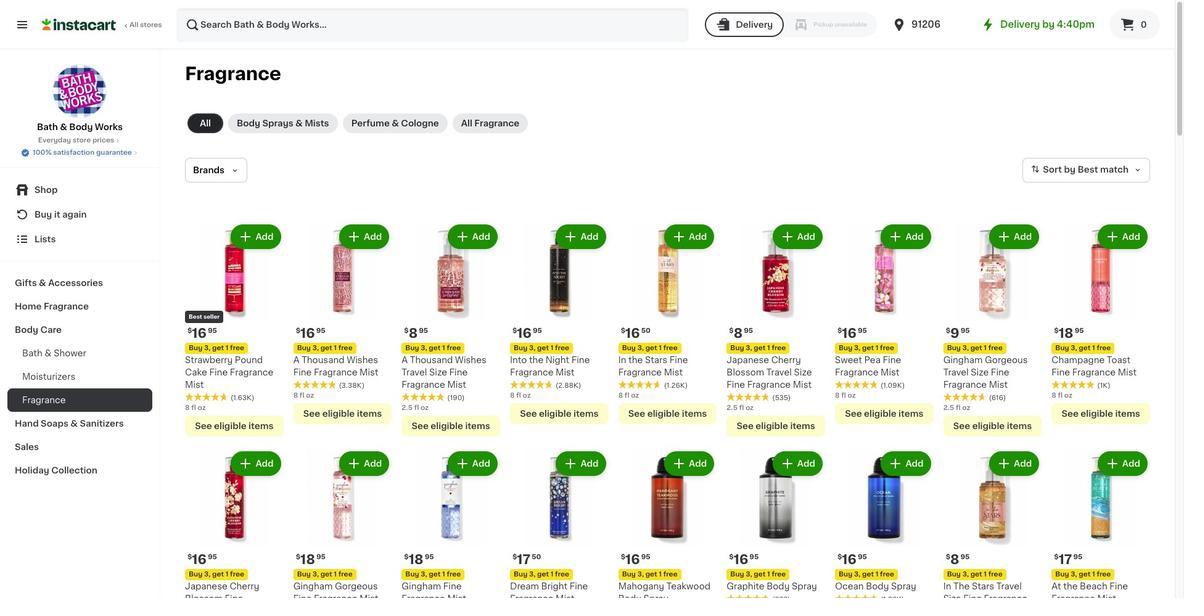 Task type: vqa. For each thing, say whether or not it's contained in the screenshot.
right Thyme
no



Task type: describe. For each thing, give the bounding box(es) containing it.
holiday collection
[[15, 467, 97, 475]]

$ for sweet pea fine fragrance mist
[[838, 327, 843, 334]]

100% satisfaction guarantee button
[[20, 146, 139, 158]]

hand soaps & sanitizers
[[15, 420, 124, 428]]

50 for 16
[[642, 327, 651, 334]]

$ for gingham gorgeous fine fragrance mist
[[296, 554, 301, 561]]

teakwood
[[667, 583, 711, 591]]

fl for sweet pea fine fragrance mist
[[842, 392, 847, 399]]

buy for ocean body spray
[[839, 572, 853, 578]]

buy 3, get 1 free for a thousand wishes travel size fine fragrance mist
[[406, 345, 461, 352]]

fine inside gingham gorgeous fine fragrance mist
[[294, 595, 312, 599]]

18 for gingham gorgeous fine fragrance mist
[[301, 554, 315, 567]]

at
[[1052, 583, 1062, 591]]

beach
[[1081, 583, 1108, 591]]

graphite
[[727, 583, 765, 591]]

body left sprays
[[237, 119, 260, 128]]

mist inside strawberry pound cake fine fragrance mist
[[185, 381, 204, 389]]

& for bath & shower
[[45, 349, 52, 358]]

fine inside a thousand wishes travel size fine fragrance mist
[[450, 368, 468, 377]]

body right graphite
[[767, 583, 790, 591]]

accessories
[[48, 279, 103, 288]]

see for a thousand wishes travel size fine fragrance mist
[[412, 422, 429, 431]]

dream
[[510, 583, 539, 591]]

get for dream bright fine fragrance mist
[[537, 572, 549, 578]]

strawberry pound cake fine fragrance mist
[[185, 356, 274, 389]]

champagne
[[1052, 356, 1105, 364]]

see eligible items for japanese cherry blossom travel size fine fragrance mist
[[737, 422, 816, 431]]

prices
[[92, 137, 114, 144]]

works
[[95, 123, 123, 131]]

(535)
[[773, 395, 791, 402]]

body inside mahogany teakwood body spray
[[619, 595, 642, 599]]

japanese cherry blossom fin
[[185, 583, 259, 599]]

in the stars travel size fine fragranc
[[944, 583, 1028, 599]]

delivery by 4:40pm link
[[981, 17, 1095, 32]]

gifts & accessories
[[15, 279, 103, 288]]

100% satisfaction guarantee
[[33, 149, 132, 156]]

95 for ocean body spray
[[858, 554, 868, 561]]

buy for strawberry pound cake fine fragrance mist
[[189, 345, 203, 352]]

bath & body works logo image
[[53, 64, 107, 118]]

0 button
[[1110, 10, 1161, 39]]

sweet
[[836, 356, 863, 364]]

travel for the
[[997, 583, 1022, 591]]

shop
[[35, 186, 58, 194]]

mahogany
[[619, 583, 665, 591]]

body sprays & mists
[[237, 119, 329, 128]]

home fragrance
[[15, 302, 89, 311]]

holiday
[[15, 467, 49, 475]]

$ for japanese cherry blossom fin
[[188, 554, 192, 561]]

guarantee
[[96, 149, 132, 156]]

hand soaps & sanitizers link
[[7, 412, 152, 436]]

2.5 fl oz for a thousand wishes travel size fine fragrance mist
[[402, 405, 429, 411]]

items for in the stars fine fragrance mist
[[682, 410, 707, 418]]

$ for japanese cherry blossom travel size fine fragrance mist
[[730, 327, 734, 334]]

16 for in
[[626, 327, 640, 340]]

cake
[[185, 368, 207, 377]]

spray inside mahogany teakwood body spray
[[644, 595, 669, 599]]

8 fl oz for in the stars fine fragrance mist
[[619, 392, 639, 399]]

satisfaction
[[53, 149, 95, 156]]

mist inside sweet pea fine fragrance mist
[[881, 368, 900, 377]]

shop link
[[7, 178, 152, 202]]

ocean body spray
[[836, 583, 917, 591]]

gingham gorgeous fine fragrance mist
[[294, 583, 379, 599]]

care
[[40, 326, 62, 334]]

buy left it
[[35, 210, 52, 219]]

buy 3, get 1 free for into the night fine fragrance mist
[[514, 345, 570, 352]]

free for japanese cherry blossom fin
[[230, 572, 244, 578]]

bath & body works
[[37, 123, 123, 131]]

everyday store prices link
[[38, 136, 122, 146]]

& left mists
[[296, 119, 303, 128]]

fragrance inside a thousand wishes fine fragrance mist
[[314, 368, 358, 377]]

sort
[[1044, 166, 1063, 174]]

(2.88k)
[[556, 382, 582, 389]]

see eligible items for in the stars fine fragrance mist
[[629, 410, 707, 418]]

get for strawberry pound cake fine fragrance mist
[[212, 345, 224, 352]]

fine inside japanese cherry blossom travel size fine fragrance mist
[[727, 381, 745, 389]]

graphite body spray
[[727, 583, 818, 591]]

see eligible items button for a thousand wishes travel size fine fragrance mist
[[402, 416, 500, 437]]

get for japanese cherry blossom fin
[[212, 572, 224, 578]]

size for the
[[944, 595, 962, 599]]

into the night fine fragrance mist
[[510, 356, 590, 377]]

home
[[15, 302, 42, 311]]

(190)
[[448, 395, 465, 402]]

1 for a thousand wishes travel size fine fragrance mist
[[442, 345, 445, 352]]

fine inside strawberry pound cake fine fragrance mist
[[209, 368, 228, 377]]

Best match Sort by field
[[1023, 158, 1151, 183]]

$ 18 95 for gingham fine fragrance mist
[[404, 554, 434, 567]]

eligible for a thousand wishes fine fragrance mist
[[323, 410, 355, 418]]

fragrance inside dream bright fine fragrance mist
[[510, 595, 554, 599]]

travel for thousand
[[402, 368, 427, 377]]

1 for sweet pea fine fragrance mist
[[876, 345, 879, 352]]

(1.63k)
[[231, 395, 255, 402]]

$ 16 95 for japanese
[[188, 554, 217, 567]]

(3.38k)
[[339, 382, 365, 389]]

fragrance inside japanese cherry blossom travel size fine fragrance mist
[[748, 381, 791, 389]]

see eligible items button for champagne toast fine fragrance mist
[[1052, 403, 1151, 424]]

fine inside into the night fine fragrance mist
[[572, 356, 590, 364]]

toast
[[1108, 356, 1131, 364]]

body up store
[[69, 123, 93, 131]]

fragrance inside sweet pea fine fragrance mist
[[836, 368, 879, 377]]

free for into the night fine fragrance mist
[[555, 345, 570, 352]]

match
[[1101, 166, 1129, 174]]

sprays
[[263, 119, 294, 128]]

buy 3, get 1 free for mahogany teakwood body spray
[[622, 572, 678, 578]]

spray for graphite body spray
[[792, 583, 818, 591]]

everyday
[[38, 137, 71, 144]]

91206
[[912, 20, 941, 29]]

stores
[[140, 22, 162, 28]]

shower
[[54, 349, 86, 358]]

get for gingham gorgeous fine fragrance mist
[[321, 572, 332, 578]]

9
[[951, 327, 960, 340]]

gingham for travel
[[944, 356, 983, 364]]

$ 18 95 for gingham gorgeous fine fragrance mist
[[296, 554, 326, 567]]

stars for 8
[[972, 583, 995, 591]]

gorgeous for 18
[[335, 583, 378, 591]]

1 for graphite body spray
[[768, 572, 771, 578]]

the for $ 16 95
[[529, 356, 544, 364]]

delivery by 4:40pm
[[1001, 20, 1095, 29]]

cologne
[[401, 119, 439, 128]]

17 for $ 17 50
[[517, 554, 531, 567]]

gingham fine fragrance mist
[[402, 583, 466, 599]]

sales link
[[7, 436, 152, 459]]

items for sweet pea fine fragrance mist
[[899, 410, 924, 418]]

buy for mahogany teakwood body spray
[[622, 572, 636, 578]]

hand
[[15, 420, 39, 428]]

eligible for strawberry pound cake fine fragrance mist
[[214, 422, 247, 431]]

night
[[546, 356, 570, 364]]

body down the home
[[15, 326, 38, 334]]

fragrance inside gingham gorgeous travel size fine fragrance mist
[[944, 381, 987, 389]]

blossom for 16
[[185, 595, 223, 599]]

buy 3, get 1 free for in the stars fine fragrance mist
[[622, 345, 678, 352]]

buy 3, get 1 free for gingham gorgeous travel size fine fragrance mist
[[948, 345, 1003, 352]]

oz for into the night fine fragrance mist
[[523, 392, 531, 399]]

best for best seller
[[189, 314, 202, 319]]

again
[[62, 210, 87, 219]]

95 for sweet pea fine fragrance mist
[[858, 327, 868, 334]]

mist inside a thousand wishes fine fragrance mist
[[360, 368, 379, 377]]

8 up japanese cherry blossom travel size fine fragrance mist
[[734, 327, 743, 340]]

wishes for 8
[[455, 356, 487, 364]]

mist inside into the night fine fragrance mist
[[556, 368, 575, 377]]

get for gingham fine fragrance mist
[[429, 572, 441, 578]]

95 for in the stars travel size fine fragranc
[[961, 554, 970, 561]]

1 for gingham gorgeous fine fragrance mist
[[334, 572, 337, 578]]

see eligible items for sweet pea fine fragrance mist
[[845, 410, 924, 418]]

fine inside gingham gorgeous travel size fine fragrance mist
[[992, 368, 1010, 377]]

eligible for champagne toast fine fragrance mist
[[1081, 410, 1114, 418]]

body right ocean
[[867, 583, 890, 591]]

$ 8 95 for in
[[946, 554, 970, 567]]

2.5 fl oz for gingham gorgeous travel size fine fragrance mist
[[944, 405, 971, 411]]

oz for strawberry pound cake fine fragrance mist
[[198, 405, 206, 411]]

8 up the
[[951, 554, 960, 567]]

size for cherry
[[794, 368, 812, 377]]

$ 16 50
[[621, 327, 651, 340]]

japanese cherry blossom travel size fine fragrance mist
[[727, 356, 812, 389]]

1 for a thousand wishes fine fragrance mist
[[334, 345, 337, 352]]

18 for champagne toast fine fragrance mist
[[1059, 327, 1074, 340]]

fine inside "gingham fine fragrance mist"
[[444, 583, 462, 591]]

store
[[73, 137, 91, 144]]

$ for dream bright fine fragrance mist
[[513, 554, 517, 561]]

items for gingham gorgeous travel size fine fragrance mist
[[1008, 422, 1032, 431]]

fragrance inside champagne toast fine fragrance mist
[[1073, 368, 1116, 377]]

mist inside at the beach fine fragrance mist
[[1098, 595, 1117, 599]]

see eligible items button for a thousand wishes fine fragrance mist
[[294, 403, 392, 424]]

oz for japanese cherry blossom travel size fine fragrance mist
[[746, 405, 754, 411]]

fl for strawberry pound cake fine fragrance mist
[[191, 405, 196, 411]]

holiday collection link
[[7, 459, 152, 483]]

fine inside sweet pea fine fragrance mist
[[883, 356, 902, 364]]

delivery for delivery by 4:40pm
[[1001, 20, 1041, 29]]

8 fl oz for a thousand wishes fine fragrance mist
[[294, 392, 314, 399]]

all stores link
[[42, 7, 163, 42]]

& right soaps at the left bottom
[[71, 420, 78, 428]]

fragrance inside strawberry pound cake fine fragrance mist
[[230, 368, 274, 377]]

18 for gingham fine fragrance mist
[[409, 554, 424, 567]]

into
[[510, 356, 527, 364]]

$ for strawberry pound cake fine fragrance mist
[[188, 327, 192, 334]]

sort by
[[1044, 166, 1076, 174]]

& for bath & body works
[[60, 123, 67, 131]]

16 for japanese
[[192, 554, 207, 567]]

see for sweet pea fine fragrance mist
[[845, 410, 862, 418]]

travel inside gingham gorgeous travel size fine fragrance mist
[[944, 368, 969, 377]]

the
[[954, 583, 970, 591]]

it
[[54, 210, 60, 219]]

pound
[[235, 356, 263, 364]]

home fragrance link
[[7, 295, 152, 318]]

all fragrance
[[461, 119, 520, 128]]

(1k)
[[1098, 382, 1111, 389]]

perfume
[[352, 119, 390, 128]]

$ 16 95 for ocean
[[838, 554, 868, 567]]

1 for in the stars fine fragrance mist
[[659, 345, 662, 352]]

fl for champagne toast fine fragrance mist
[[1059, 392, 1063, 399]]



Task type: locate. For each thing, give the bounding box(es) containing it.
fine inside champagne toast fine fragrance mist
[[1052, 368, 1071, 377]]

see eligible items for gingham gorgeous travel size fine fragrance mist
[[954, 422, 1032, 431]]

wishes inside a thousand wishes fine fragrance mist
[[347, 356, 378, 364]]

1 horizontal spatial 2.5
[[727, 405, 738, 411]]

body sprays & mists link
[[228, 114, 338, 133]]

0 vertical spatial blossom
[[727, 368, 765, 377]]

0 horizontal spatial cherry
[[230, 583, 259, 591]]

$ 16 95 for mahogany
[[621, 554, 651, 567]]

lists link
[[7, 227, 152, 252]]

buy 3, get 1 free for ocean body spray
[[839, 572, 895, 578]]

a inside a thousand wishes travel size fine fragrance mist
[[402, 356, 408, 364]]

95 inside $ 9 95
[[961, 327, 970, 334]]

body
[[237, 119, 260, 128], [69, 123, 93, 131], [15, 326, 38, 334], [867, 583, 890, 591], [767, 583, 790, 591], [619, 595, 642, 599]]

8 fl oz down sweet
[[836, 392, 856, 399]]

1 horizontal spatial wishes
[[455, 356, 487, 364]]

eligible down (1.63k)
[[214, 422, 247, 431]]

delivery
[[1001, 20, 1041, 29], [736, 20, 773, 29]]

product group containing 9
[[944, 222, 1042, 437]]

gorgeous for 9
[[986, 356, 1028, 364]]

free for a thousand wishes travel size fine fragrance mist
[[447, 345, 461, 352]]

thousand for 8
[[410, 356, 453, 364]]

moisturizers link
[[7, 365, 152, 389]]

buy 3, get 1 free up graphite
[[731, 572, 786, 578]]

get up night
[[537, 345, 549, 352]]

17 for $ 17 95
[[1059, 554, 1073, 567]]

2.5
[[402, 405, 413, 411], [727, 405, 738, 411], [944, 405, 955, 411]]

1 horizontal spatial by
[[1065, 166, 1076, 174]]

gingham inside gingham gorgeous travel size fine fragrance mist
[[944, 356, 983, 364]]

thousand inside a thousand wishes travel size fine fragrance mist
[[410, 356, 453, 364]]

16 up japanese cherry blossom fin
[[192, 554, 207, 567]]

bath inside 'link'
[[22, 349, 42, 358]]

95 up gingham gorgeous fine fragrance mist at the left of page
[[317, 554, 326, 561]]

eligible down (1k)
[[1081, 410, 1114, 418]]

eligible down (2.88k)
[[539, 410, 572, 418]]

16 for sweet
[[843, 327, 857, 340]]

1 thousand from the left
[[302, 356, 345, 364]]

best for best match
[[1078, 166, 1099, 174]]

3, for mahogany teakwood body spray
[[638, 572, 644, 578]]

0 horizontal spatial $ 8 95
[[404, 327, 428, 340]]

1 horizontal spatial thousand
[[410, 356, 453, 364]]

items for japanese cherry blossom travel size fine fragrance mist
[[791, 422, 816, 431]]

buy it again
[[35, 210, 87, 219]]

2.5 for japanese cherry blossom travel size fine fragrance mist
[[727, 405, 738, 411]]

0 vertical spatial best
[[1078, 166, 1099, 174]]

0 horizontal spatial gingham
[[294, 583, 333, 591]]

$ up gingham gorgeous fine fragrance mist at the left of page
[[296, 554, 301, 561]]

0 horizontal spatial 2.5
[[402, 405, 413, 411]]

bath & body works link
[[37, 64, 123, 133]]

size
[[429, 368, 447, 377], [794, 368, 812, 377], [971, 368, 989, 377], [944, 595, 962, 599]]

$ 16 95 up into
[[513, 327, 542, 340]]

1 vertical spatial japanese
[[185, 583, 228, 591]]

mist inside gingham gorgeous travel size fine fragrance mist
[[990, 381, 1008, 389]]

product group
[[185, 222, 284, 437], [294, 222, 392, 424], [402, 222, 500, 437], [510, 222, 609, 424], [619, 222, 717, 424], [727, 222, 826, 437], [836, 222, 934, 424], [944, 222, 1042, 437], [1052, 222, 1151, 424], [185, 449, 284, 599], [294, 449, 392, 599], [402, 449, 500, 599], [510, 449, 609, 599], [619, 449, 717, 599], [727, 449, 826, 599], [836, 449, 934, 599], [944, 449, 1042, 599], [1052, 449, 1151, 599]]

0 horizontal spatial 17
[[517, 554, 531, 567]]

a inside a thousand wishes fine fragrance mist
[[294, 356, 300, 364]]

oz down into
[[523, 392, 531, 399]]

bath inside 'link'
[[37, 123, 58, 131]]

buy for a thousand wishes fine fragrance mist
[[297, 345, 311, 352]]

cherry inside japanese cherry blossom fin
[[230, 583, 259, 591]]

2 a from the left
[[402, 356, 408, 364]]

free for gingham gorgeous fine fragrance mist
[[339, 572, 353, 578]]

get for graphite body spray
[[754, 572, 766, 578]]

$ up in the stars travel size fine fragranc
[[946, 554, 951, 561]]

2.5 for a thousand wishes travel size fine fragrance mist
[[402, 405, 413, 411]]

buy up "gingham fine fragrance mist"
[[406, 572, 419, 578]]

95 up into the night fine fragrance mist
[[533, 327, 542, 334]]

size inside in the stars travel size fine fragranc
[[944, 595, 962, 599]]

japanese inside japanese cherry blossom travel size fine fragrance mist
[[727, 356, 770, 364]]

50 up dream
[[532, 554, 541, 561]]

16 up sweet
[[843, 327, 857, 340]]

buy for sweet pea fine fragrance mist
[[839, 345, 853, 352]]

1 vertical spatial cherry
[[230, 583, 259, 591]]

2.5 fl oz
[[402, 405, 429, 411], [727, 405, 754, 411], [944, 405, 971, 411]]

eligible inside product group
[[973, 422, 1005, 431]]

get for into the night fine fragrance mist
[[537, 345, 549, 352]]

50 inside "$ 17 50"
[[532, 554, 541, 561]]

$ 17 50
[[513, 554, 541, 567]]

None search field
[[176, 7, 689, 42]]

$ 16 95 up a thousand wishes fine fragrance mist
[[296, 327, 326, 340]]

buy for japanese cherry blossom travel size fine fragrance mist
[[731, 345, 745, 352]]

3,
[[204, 345, 211, 352], [529, 345, 536, 352], [855, 345, 861, 352], [313, 345, 319, 352], [421, 345, 427, 352], [638, 345, 644, 352], [746, 345, 753, 352], [963, 345, 969, 352], [1071, 345, 1078, 352], [204, 572, 211, 578], [529, 572, 536, 578], [855, 572, 861, 578], [313, 572, 319, 578], [421, 572, 427, 578], [638, 572, 644, 578], [746, 572, 753, 578], [963, 572, 969, 578], [1071, 572, 1078, 578]]

2 horizontal spatial 2.5
[[944, 405, 955, 411]]

buy 3, get 1 free for gingham gorgeous fine fragrance mist
[[297, 572, 353, 578]]

1 vertical spatial bath
[[22, 349, 42, 358]]

get for mahogany teakwood body spray
[[646, 572, 658, 578]]

service type group
[[705, 12, 878, 37]]

2 horizontal spatial all
[[461, 119, 473, 128]]

16 for mahogany
[[626, 554, 640, 567]]

the down $ 16 50
[[629, 356, 643, 364]]

95 for japanese cherry blossom travel size fine fragrance mist
[[744, 327, 754, 334]]

95 inside $ 17 95
[[1074, 554, 1083, 561]]

by for sort
[[1065, 166, 1076, 174]]

18 up gingham gorgeous fine fragrance mist at the left of page
[[301, 554, 315, 567]]

buy up japanese cherry blossom fin
[[189, 572, 203, 578]]

stars inside in the stars travel size fine fragranc
[[972, 583, 995, 591]]

gingham gorgeous travel size fine fragrance mist
[[944, 356, 1028, 389]]

get up champagne
[[1079, 345, 1091, 352]]

free for gingham fine fragrance mist
[[447, 572, 461, 578]]

the right 'at' at bottom
[[1064, 583, 1078, 591]]

$ inside $ 17 95
[[1055, 554, 1059, 561]]

free up a thousand wishes fine fragrance mist
[[339, 345, 353, 352]]

1 up champagne toast fine fragrance mist on the bottom of page
[[1093, 345, 1096, 352]]

2 17 from the left
[[1059, 554, 1073, 567]]

free for ocean body spray
[[881, 572, 895, 578]]

$ 18 95
[[1055, 327, 1085, 340], [296, 554, 326, 567], [404, 554, 434, 567]]

1 horizontal spatial spray
[[792, 583, 818, 591]]

travel inside in the stars travel size fine fragranc
[[997, 583, 1022, 591]]

see eligible items button for in the stars fine fragrance mist
[[619, 403, 717, 424]]

0 horizontal spatial all
[[130, 22, 138, 28]]

0 horizontal spatial a
[[294, 356, 300, 364]]

1 wishes from the left
[[347, 356, 378, 364]]

1 horizontal spatial all
[[200, 119, 211, 128]]

free up "gingham fine fragrance mist"
[[447, 572, 461, 578]]

fragrance
[[185, 65, 281, 83], [475, 119, 520, 128], [44, 302, 89, 311], [230, 368, 274, 377], [510, 368, 554, 377], [836, 368, 879, 377], [314, 368, 358, 377], [619, 368, 662, 377], [1073, 368, 1116, 377], [402, 381, 445, 389], [748, 381, 791, 389], [944, 381, 987, 389], [22, 396, 66, 405], [510, 595, 554, 599], [314, 595, 358, 599], [402, 595, 445, 599], [1052, 595, 1096, 599]]

collection
[[51, 467, 97, 475]]

1 horizontal spatial blossom
[[727, 368, 765, 377]]

get up bright
[[537, 572, 549, 578]]

bath & shower
[[22, 349, 86, 358]]

(1.09k)
[[881, 382, 905, 389]]

in inside in the stars fine fragrance mist
[[619, 356, 627, 364]]

buy inside product group
[[948, 345, 961, 352]]

8 for into the night fine fragrance mist
[[510, 392, 515, 399]]

the inside into the night fine fragrance mist
[[529, 356, 544, 364]]

1 a from the left
[[294, 356, 300, 364]]

91206 button
[[892, 7, 966, 42]]

1 horizontal spatial 2.5 fl oz
[[727, 405, 754, 411]]

free up gingham gorgeous fine fragrance mist at the left of page
[[339, 572, 353, 578]]

a
[[294, 356, 300, 364], [402, 356, 408, 364]]

1 vertical spatial best
[[189, 314, 202, 319]]

travel inside a thousand wishes travel size fine fragrance mist
[[402, 368, 427, 377]]

8 fl oz for champagne toast fine fragrance mist
[[1052, 392, 1073, 399]]

1 horizontal spatial 18
[[409, 554, 424, 567]]

wishes
[[347, 356, 378, 364], [455, 356, 487, 364]]

eligible
[[539, 410, 572, 418], [865, 410, 897, 418], [323, 410, 355, 418], [648, 410, 680, 418], [1081, 410, 1114, 418], [214, 422, 247, 431], [431, 422, 463, 431], [756, 422, 789, 431], [973, 422, 1005, 431]]

mist inside japanese cherry blossom travel size fine fragrance mist
[[793, 381, 812, 389]]

gingham inside gingham gorgeous fine fragrance mist
[[294, 583, 333, 591]]

0 vertical spatial stars
[[645, 356, 668, 364]]

get up gingham gorgeous fine fragrance mist at the left of page
[[321, 572, 332, 578]]

2 2.5 from the left
[[727, 405, 738, 411]]

wishes up (190)
[[455, 356, 487, 364]]

sweet pea fine fragrance mist
[[836, 356, 902, 377]]

1 horizontal spatial cherry
[[772, 356, 801, 364]]

0 horizontal spatial the
[[529, 356, 544, 364]]

buy 3, get 1 free up in the stars fine fragrance mist
[[622, 345, 678, 352]]

size inside gingham gorgeous travel size fine fragrance mist
[[971, 368, 989, 377]]

1 for japanese cherry blossom fin
[[226, 572, 229, 578]]

travel
[[402, 368, 427, 377], [767, 368, 792, 377], [944, 368, 969, 377], [997, 583, 1022, 591]]

eligible for gingham gorgeous travel size fine fragrance mist
[[973, 422, 1005, 431]]

free up bright
[[555, 572, 570, 578]]

see for in the stars fine fragrance mist
[[629, 410, 646, 418]]

mist inside in the stars fine fragrance mist
[[664, 368, 683, 377]]

all left stores at the top
[[130, 22, 138, 28]]

champagne toast fine fragrance mist
[[1052, 356, 1137, 377]]

&
[[296, 119, 303, 128], [392, 119, 399, 128], [60, 123, 67, 131], [39, 279, 46, 288], [45, 349, 52, 358], [71, 420, 78, 428]]

all link
[[188, 114, 223, 133]]

free for in the stars travel size fine fragranc
[[989, 572, 1003, 578]]

0 horizontal spatial best
[[189, 314, 202, 319]]

mist inside dream bright fine fragrance mist
[[556, 595, 575, 599]]

instacart logo image
[[42, 17, 116, 32]]

gifts & accessories link
[[7, 272, 152, 295]]

fl for a thousand wishes travel size fine fragrance mist
[[414, 405, 419, 411]]

$
[[188, 327, 192, 334], [513, 327, 517, 334], [838, 327, 843, 334], [296, 327, 301, 334], [404, 327, 409, 334], [621, 327, 626, 334], [730, 327, 734, 334], [946, 327, 951, 334], [1055, 327, 1059, 334], [188, 554, 192, 561], [513, 554, 517, 561], [838, 554, 843, 561], [296, 554, 301, 561], [404, 554, 409, 561], [621, 554, 626, 561], [730, 554, 734, 561], [946, 554, 951, 561], [1055, 554, 1059, 561]]

best inside field
[[1078, 166, 1099, 174]]

gorgeous inside gingham gorgeous fine fragrance mist
[[335, 583, 378, 591]]

gorgeous inside gingham gorgeous travel size fine fragrance mist
[[986, 356, 1028, 364]]

fl down a thousand wishes travel size fine fragrance mist
[[414, 405, 419, 411]]

see eligible items down (190)
[[412, 422, 490, 431]]

fragrance inside at the beach fine fragrance mist
[[1052, 595, 1096, 599]]

3 2.5 from the left
[[944, 405, 955, 411]]

$ 16 95 for strawberry
[[188, 327, 217, 340]]

fl down in the stars fine fragrance mist
[[625, 392, 630, 399]]

1 2.5 from the left
[[402, 405, 413, 411]]

1 horizontal spatial best
[[1078, 166, 1099, 174]]

fine inside in the stars travel size fine fragranc
[[964, 595, 982, 599]]

2.5 fl oz down a thousand wishes travel size fine fragrance mist
[[402, 405, 429, 411]]

buy 3, get 1 free for sweet pea fine fragrance mist
[[839, 345, 895, 352]]

mists
[[305, 119, 329, 128]]

free for a thousand wishes fine fragrance mist
[[339, 345, 353, 352]]

get for a thousand wishes fine fragrance mist
[[321, 345, 332, 352]]

buy 3, get 1 free up "gingham fine fragrance mist"
[[406, 572, 461, 578]]

$ up 'at' at bottom
[[1055, 554, 1059, 561]]

perfume & cologne link
[[343, 114, 448, 133]]

95 up champagne
[[1075, 327, 1085, 334]]

1 horizontal spatial stars
[[972, 583, 995, 591]]

3, up dream
[[529, 572, 536, 578]]

8 up a thousand wishes travel size fine fragrance mist
[[409, 327, 418, 340]]

a thousand wishes fine fragrance mist
[[294, 356, 379, 377]]

$ inside $ 9 95
[[946, 327, 951, 334]]

gifts
[[15, 279, 37, 288]]

size inside japanese cherry blossom travel size fine fragrance mist
[[794, 368, 812, 377]]

95 for at the beach fine fragrance mist
[[1074, 554, 1083, 561]]

fine inside at the beach fine fragrance mist
[[1110, 583, 1129, 591]]

thousand up (190)
[[410, 356, 453, 364]]

8 fl oz
[[510, 392, 531, 399], [836, 392, 856, 399], [294, 392, 314, 399], [619, 392, 639, 399], [1052, 392, 1073, 399], [185, 405, 206, 411]]

8 for sweet pea fine fragrance mist
[[836, 392, 840, 399]]

17 up 'at' at bottom
[[1059, 554, 1073, 567]]

buy up champagne
[[1056, 345, 1070, 352]]

& for perfume & cologne
[[392, 119, 399, 128]]

blossom inside japanese cherry blossom fin
[[185, 595, 223, 599]]

1 up night
[[551, 345, 554, 352]]

95 up japanese cherry blossom travel size fine fragrance mist
[[744, 327, 754, 334]]

$ 18 95 up gingham gorgeous fine fragrance mist at the left of page
[[296, 554, 326, 567]]

2.5 fl oz down japanese cherry blossom travel size fine fragrance mist
[[727, 405, 754, 411]]

0 vertical spatial by
[[1043, 20, 1055, 29]]

$ 16 95 for a
[[296, 327, 326, 340]]

oz for in the stars fine fragrance mist
[[631, 392, 639, 399]]

buy up 'at' at bottom
[[1056, 572, 1070, 578]]

eligible down (616)
[[973, 422, 1005, 431]]

0 vertical spatial bath
[[37, 123, 58, 131]]

3, for sweet pea fine fragrance mist
[[855, 345, 861, 352]]

fragrance inside gingham gorgeous fine fragrance mist
[[314, 595, 358, 599]]

16
[[192, 327, 207, 340], [517, 327, 532, 340], [843, 327, 857, 340], [301, 327, 315, 340], [626, 327, 640, 340], [192, 554, 207, 567], [843, 554, 857, 567], [626, 554, 640, 567], [734, 554, 749, 567]]

see
[[520, 410, 537, 418], [845, 410, 862, 418], [303, 410, 320, 418], [629, 410, 646, 418], [1062, 410, 1079, 418], [195, 422, 212, 431], [412, 422, 429, 431], [737, 422, 754, 431], [954, 422, 971, 431]]

0 vertical spatial in
[[619, 356, 627, 364]]

gorgeous
[[986, 356, 1028, 364], [335, 583, 378, 591]]

$ for in the stars travel size fine fragranc
[[946, 554, 951, 561]]

in
[[619, 356, 627, 364], [944, 583, 952, 591]]

blossom inside japanese cherry blossom travel size fine fragrance mist
[[727, 368, 765, 377]]

free for strawberry pound cake fine fragrance mist
[[230, 345, 244, 352]]

95
[[208, 327, 217, 334], [533, 327, 542, 334], [858, 327, 868, 334], [316, 327, 326, 334], [419, 327, 428, 334], [744, 327, 754, 334], [961, 327, 970, 334], [1075, 327, 1085, 334], [208, 554, 217, 561], [858, 554, 868, 561], [317, 554, 326, 561], [425, 554, 434, 561], [642, 554, 651, 561], [750, 554, 759, 561], [961, 554, 970, 561], [1074, 554, 1083, 561]]

2 2.5 fl oz from the left
[[727, 405, 754, 411]]

$ 8 95
[[404, 327, 428, 340], [730, 327, 754, 340], [946, 554, 970, 567]]

all
[[130, 22, 138, 28], [200, 119, 211, 128], [461, 119, 473, 128]]

thousand up (3.38k) on the left bottom
[[302, 356, 345, 364]]

1 vertical spatial by
[[1065, 166, 1076, 174]]

1 horizontal spatial the
[[629, 356, 643, 364]]

2 horizontal spatial $ 18 95
[[1055, 327, 1085, 340]]

see eligible items down (616)
[[954, 422, 1032, 431]]

1 horizontal spatial gorgeous
[[986, 356, 1028, 364]]

items for a thousand wishes fine fragrance mist
[[357, 410, 382, 418]]

lists
[[35, 235, 56, 244]]

0 horizontal spatial by
[[1043, 20, 1055, 29]]

a for 8
[[402, 356, 408, 364]]

$ 16 95
[[188, 327, 217, 340], [513, 327, 542, 340], [838, 327, 868, 340], [296, 327, 326, 340], [188, 554, 217, 567], [838, 554, 868, 567], [621, 554, 651, 567], [730, 554, 759, 567]]

cherry for 16
[[230, 583, 259, 591]]

see eligible items button for strawberry pound cake fine fragrance mist
[[185, 416, 284, 437]]

0 horizontal spatial in
[[619, 356, 627, 364]]

see for strawberry pound cake fine fragrance mist
[[195, 422, 212, 431]]

0 horizontal spatial 50
[[532, 554, 541, 561]]

the for $ 16 50
[[629, 356, 643, 364]]

see eligible items button down (1k)
[[1052, 403, 1151, 424]]

mist inside "gingham fine fragrance mist"
[[448, 595, 466, 599]]

1 up gingham gorgeous travel size fine fragrance mist
[[984, 345, 987, 352]]

1 vertical spatial gorgeous
[[335, 583, 378, 591]]

fl for in the stars fine fragrance mist
[[625, 392, 630, 399]]

0 horizontal spatial $ 18 95
[[296, 554, 326, 567]]

1 vertical spatial 50
[[532, 554, 541, 561]]

ocean
[[836, 583, 864, 591]]

(1.26k)
[[664, 382, 688, 389]]

eligible for in the stars fine fragrance mist
[[648, 410, 680, 418]]

0 horizontal spatial 18
[[301, 554, 315, 567]]

buy up japanese cherry blossom travel size fine fragrance mist
[[731, 345, 745, 352]]

0 horizontal spatial delivery
[[736, 20, 773, 29]]

1 horizontal spatial 17
[[1059, 554, 1073, 567]]

body care link
[[7, 318, 152, 342]]

buy for japanese cherry blossom fin
[[189, 572, 203, 578]]

95 for mahogany teakwood body spray
[[642, 554, 651, 561]]

all for all
[[200, 119, 211, 128]]

all stores
[[130, 22, 162, 28]]

delivery button
[[705, 12, 785, 37]]

3, up sweet
[[855, 345, 861, 352]]

2 horizontal spatial 2.5 fl oz
[[944, 405, 971, 411]]

the inside in the stars fine fragrance mist
[[629, 356, 643, 364]]

fragrance inside a thousand wishes travel size fine fragrance mist
[[402, 381, 445, 389]]

eligible down (1.09k)
[[865, 410, 897, 418]]

2 horizontal spatial $ 8 95
[[946, 554, 970, 567]]

100%
[[33, 149, 52, 156]]

fl down a thousand wishes fine fragrance mist
[[300, 392, 305, 399]]

cherry inside japanese cherry blossom travel size fine fragrance mist
[[772, 356, 801, 364]]

get for at the beach fine fragrance mist
[[1079, 572, 1091, 578]]

2 horizontal spatial 18
[[1059, 327, 1074, 340]]

everyday store prices
[[38, 137, 114, 144]]

all fragrance link
[[453, 114, 528, 133]]

get for japanese cherry blossom travel size fine fragrance mist
[[754, 345, 766, 352]]

best seller
[[189, 314, 220, 319]]

$ 17 95
[[1055, 554, 1083, 567]]

buy for gingham gorgeous travel size fine fragrance mist
[[948, 345, 961, 352]]

1 for ocean body spray
[[876, 572, 879, 578]]

2 horizontal spatial gingham
[[944, 356, 983, 364]]

brands
[[193, 166, 225, 175]]

free for dream bright fine fragrance mist
[[555, 572, 570, 578]]

free up a thousand wishes travel size fine fragrance mist
[[447, 345, 461, 352]]

1 17 from the left
[[517, 554, 531, 567]]

mist inside a thousand wishes travel size fine fragrance mist
[[448, 381, 466, 389]]

spray right ocean
[[892, 583, 917, 591]]

2 wishes from the left
[[455, 356, 487, 364]]

free for in the stars fine fragrance mist
[[664, 345, 678, 352]]

buy 3, get 1 free for at the beach fine fragrance mist
[[1056, 572, 1112, 578]]

4:40pm
[[1057, 20, 1095, 29]]

bath down body care
[[22, 349, 42, 358]]

buy for in the stars fine fragrance mist
[[622, 345, 636, 352]]

2 horizontal spatial the
[[1064, 583, 1078, 591]]

soaps
[[41, 420, 68, 428]]

size for thousand
[[429, 368, 447, 377]]

perfume & cologne
[[352, 119, 439, 128]]

0 vertical spatial gorgeous
[[986, 356, 1028, 364]]

1 vertical spatial blossom
[[185, 595, 223, 599]]

$ 16 95 up ocean
[[838, 554, 868, 567]]

see for a thousand wishes fine fragrance mist
[[303, 410, 320, 418]]

1 horizontal spatial $ 8 95
[[730, 327, 754, 340]]

fragrance inside into the night fine fragrance mist
[[510, 368, 554, 377]]

spray
[[892, 583, 917, 591], [792, 583, 818, 591], [644, 595, 669, 599]]

buy 3, get 1 free for strawberry pound cake fine fragrance mist
[[189, 345, 244, 352]]

eligible down (190)
[[431, 422, 463, 431]]

a for 16
[[294, 356, 300, 364]]

buy 3, get 1 free up japanese cherry blossom fin
[[189, 572, 244, 578]]

gingham inside "gingham fine fragrance mist"
[[402, 583, 441, 591]]

1 horizontal spatial gingham
[[402, 583, 441, 591]]

buy for into the night fine fragrance mist
[[514, 345, 528, 352]]

0 vertical spatial 50
[[642, 327, 651, 334]]

fine inside a thousand wishes fine fragrance mist
[[294, 368, 312, 377]]

1 vertical spatial in
[[944, 583, 952, 591]]

oz down sweet pea fine fragrance mist
[[848, 392, 856, 399]]

0 horizontal spatial thousand
[[302, 356, 345, 364]]

fine inside in the stars fine fragrance mist
[[670, 356, 688, 364]]

3, for at the beach fine fragrance mist
[[1071, 572, 1078, 578]]

buy 3, get 1 free up the strawberry
[[189, 345, 244, 352]]

1 horizontal spatial japanese
[[727, 356, 770, 364]]

fragrance inside "gingham fine fragrance mist"
[[402, 595, 445, 599]]

0 horizontal spatial wishes
[[347, 356, 378, 364]]

& up everyday
[[60, 123, 67, 131]]

1 horizontal spatial in
[[944, 583, 952, 591]]

gingham
[[944, 356, 983, 364], [294, 583, 333, 591], [402, 583, 441, 591]]

$ for a thousand wishes travel size fine fragrance mist
[[404, 327, 409, 334]]

3, up gingham gorgeous fine fragrance mist at the left of page
[[313, 572, 319, 578]]

mahogany teakwood body spray
[[619, 583, 711, 599]]

2.5 fl oz down gingham gorgeous travel size fine fragrance mist
[[944, 405, 971, 411]]

0 horizontal spatial 2.5 fl oz
[[402, 405, 429, 411]]

fl
[[517, 392, 521, 399], [842, 392, 847, 399], [300, 392, 305, 399], [625, 392, 630, 399], [1059, 392, 1063, 399], [191, 405, 196, 411], [414, 405, 419, 411], [740, 405, 744, 411], [956, 405, 961, 411]]

stars inside in the stars fine fragrance mist
[[645, 356, 668, 364]]

cherry
[[772, 356, 801, 364], [230, 583, 259, 591]]

1 2.5 fl oz from the left
[[402, 405, 429, 411]]

2 thousand from the left
[[410, 356, 453, 364]]

$ up a thousand wishes travel size fine fragrance mist
[[404, 327, 409, 334]]

see eligible items button down (616)
[[944, 416, 1042, 437]]

$ inside $ 16 50
[[621, 327, 626, 334]]

0 horizontal spatial stars
[[645, 356, 668, 364]]

size inside a thousand wishes travel size fine fragrance mist
[[429, 368, 447, 377]]

thousand inside a thousand wishes fine fragrance mist
[[302, 356, 345, 364]]

stars right the
[[972, 583, 995, 591]]

$ up mahogany
[[621, 554, 626, 561]]

blossom for 8
[[727, 368, 765, 377]]

buy 3, get 1 free for champagne toast fine fragrance mist
[[1056, 345, 1112, 352]]

japanese inside japanese cherry blossom fin
[[185, 583, 228, 591]]

3, up the
[[963, 572, 969, 578]]

1 horizontal spatial delivery
[[1001, 20, 1041, 29]]

delivery inside button
[[736, 20, 773, 29]]

get up a thousand wishes fine fragrance mist
[[321, 345, 332, 352]]

pea
[[865, 356, 881, 364]]

fine inside dream bright fine fragrance mist
[[570, 583, 588, 591]]

1 vertical spatial stars
[[972, 583, 995, 591]]

see eligible items button for gingham gorgeous travel size fine fragrance mist
[[944, 416, 1042, 437]]

oz down gingham gorgeous travel size fine fragrance mist
[[963, 405, 971, 411]]

in the stars fine fragrance mist
[[619, 356, 688, 377]]

1 horizontal spatial $ 18 95
[[404, 554, 434, 567]]

95 for gingham gorgeous travel size fine fragrance mist
[[961, 327, 970, 334]]

wishes inside a thousand wishes travel size fine fragrance mist
[[455, 356, 487, 364]]

seller
[[204, 314, 220, 319]]

3, up into the night fine fragrance mist
[[529, 345, 536, 352]]

Search field
[[178, 9, 688, 41]]

0 horizontal spatial japanese
[[185, 583, 228, 591]]

oz down a thousand wishes fine fragrance mist
[[306, 392, 314, 399]]

0 horizontal spatial blossom
[[185, 595, 223, 599]]

free up pea
[[881, 345, 895, 352]]

see eligible items down (1.09k)
[[845, 410, 924, 418]]

sanitizers
[[80, 420, 124, 428]]

16 up graphite
[[734, 554, 749, 567]]

0 vertical spatial japanese
[[727, 356, 770, 364]]

1 horizontal spatial 50
[[642, 327, 651, 334]]

see eligible items for a thousand wishes fine fragrance mist
[[303, 410, 382, 418]]

8 fl oz down in the stars fine fragrance mist
[[619, 392, 639, 399]]

95 up pea
[[858, 327, 868, 334]]

free up in the stars fine fragrance mist
[[664, 345, 678, 352]]

in left the
[[944, 583, 952, 591]]

buy up the strawberry
[[189, 345, 203, 352]]

buy 3, get 1 free
[[189, 345, 244, 352], [514, 345, 570, 352], [839, 345, 895, 352], [297, 345, 353, 352], [406, 345, 461, 352], [622, 345, 678, 352], [731, 345, 786, 352], [948, 345, 1003, 352], [1056, 345, 1112, 352], [189, 572, 244, 578], [514, 572, 570, 578], [839, 572, 895, 578], [297, 572, 353, 578], [406, 572, 461, 578], [622, 572, 678, 578], [731, 572, 786, 578], [948, 572, 1003, 578], [1056, 572, 1112, 578]]

get for gingham gorgeous travel size fine fragrance mist
[[971, 345, 983, 352]]

best match
[[1078, 166, 1129, 174]]

50 for 17
[[532, 554, 541, 561]]

moisturizers
[[22, 373, 76, 381]]

50
[[642, 327, 651, 334], [532, 554, 541, 561]]

body care
[[15, 326, 62, 334]]

0 horizontal spatial gorgeous
[[335, 583, 378, 591]]

& inside 'link'
[[45, 349, 52, 358]]

buy 3, get 1 free up pea
[[839, 345, 895, 352]]

travel inside japanese cherry blossom travel size fine fragrance mist
[[767, 368, 792, 377]]

fl down gingham gorgeous travel size fine fragrance mist
[[956, 405, 961, 411]]

mist inside champagne toast fine fragrance mist
[[1119, 368, 1137, 377]]

free up japanese cherry blossom fin
[[230, 572, 244, 578]]

1 up a thousand wishes travel size fine fragrance mist
[[442, 345, 445, 352]]

1
[[226, 345, 229, 352], [551, 345, 554, 352], [876, 345, 879, 352], [334, 345, 337, 352], [442, 345, 445, 352], [659, 345, 662, 352], [768, 345, 771, 352], [984, 345, 987, 352], [1093, 345, 1096, 352], [226, 572, 229, 578], [551, 572, 554, 578], [876, 572, 879, 578], [334, 572, 337, 578], [442, 572, 445, 578], [659, 572, 662, 578], [768, 572, 771, 578], [984, 572, 987, 578], [1093, 572, 1096, 578]]

brands button
[[185, 158, 247, 183]]

buy 3, get 1 free up a thousand wishes travel size fine fragrance mist
[[406, 345, 461, 352]]

50 inside $ 16 50
[[642, 327, 651, 334]]

$ inside "$ 17 50"
[[513, 554, 517, 561]]

$ 18 95 up champagne
[[1055, 327, 1085, 340]]

buy 3, get 1 free up champagne
[[1056, 345, 1112, 352]]

1 up mahogany teakwood body spray
[[659, 572, 662, 578]]

3 2.5 fl oz from the left
[[944, 405, 971, 411]]

all for all stores
[[130, 22, 138, 28]]

3, for gingham fine fragrance mist
[[421, 572, 427, 578]]

8 fl oz for sweet pea fine fragrance mist
[[836, 392, 856, 399]]

0 vertical spatial cherry
[[772, 356, 801, 364]]

2 horizontal spatial spray
[[892, 583, 917, 591]]

oz down cake
[[198, 405, 206, 411]]

items for into the night fine fragrance mist
[[574, 410, 599, 418]]

buy down 9
[[948, 345, 961, 352]]

sales
[[15, 443, 39, 452]]

by inside field
[[1065, 166, 1076, 174]]

all for all fragrance
[[461, 119, 473, 128]]

0 horizontal spatial spray
[[644, 595, 669, 599]]

1 up beach
[[1093, 572, 1096, 578]]

1 horizontal spatial a
[[402, 356, 408, 364]]

95 up japanese cherry blossom fin
[[208, 554, 217, 561]]

95 up beach
[[1074, 554, 1083, 561]]

the inside at the beach fine fragrance mist
[[1064, 583, 1078, 591]]

in inside in the stars travel size fine fragranc
[[944, 583, 952, 591]]

fragrance inside in the stars fine fragrance mist
[[619, 368, 662, 377]]

mist inside gingham gorgeous fine fragrance mist
[[360, 595, 379, 599]]



